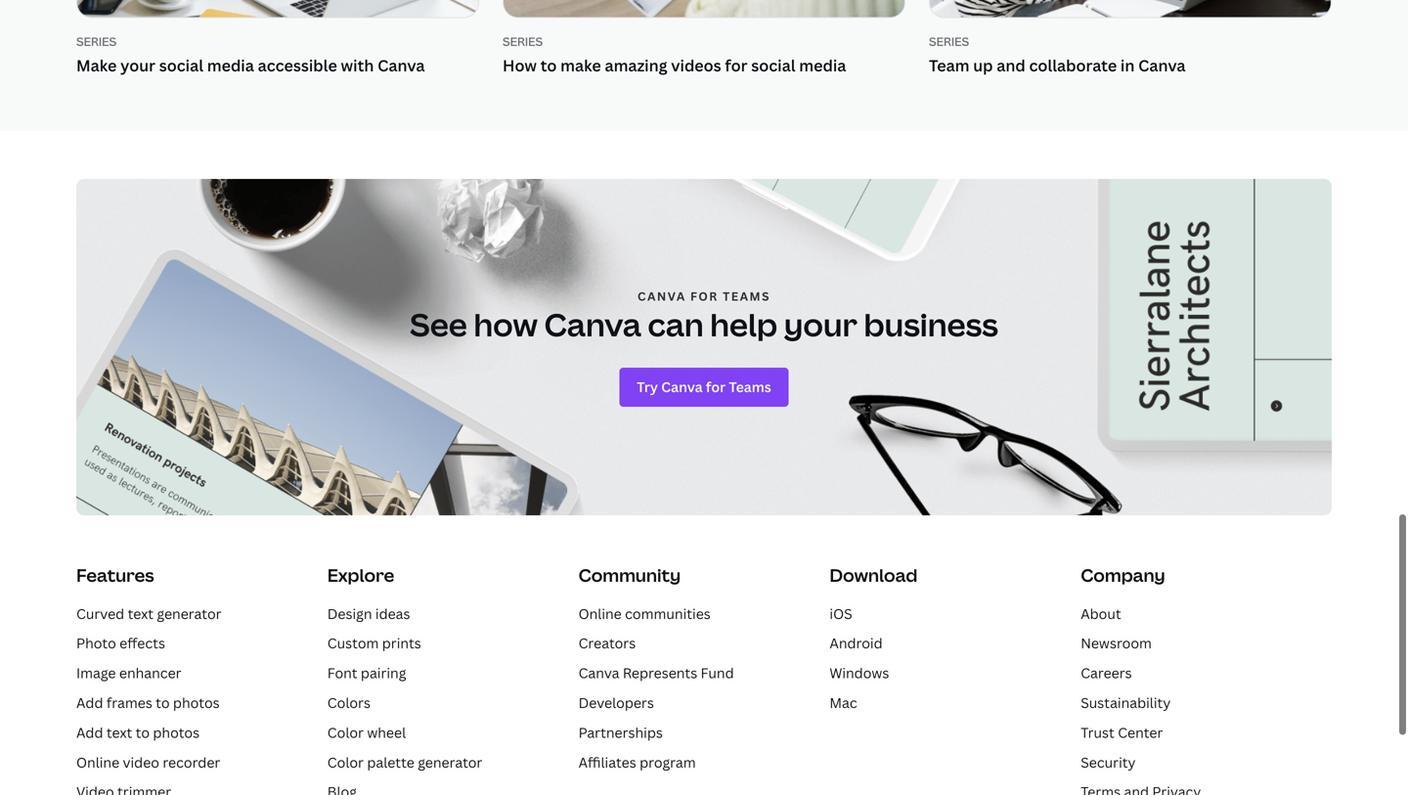 Task type: vqa. For each thing, say whether or not it's contained in the screenshot.


Task type: describe. For each thing, give the bounding box(es) containing it.
add for add text to photos
[[76, 723, 103, 742]]

business
[[864, 303, 999, 346]]

ideas
[[375, 604, 410, 623]]

photos for add frames to photos
[[173, 694, 220, 712]]

series how to make amazing videos for social media
[[503, 33, 846, 76]]

canva represents fund link
[[579, 664, 734, 682]]

videos
[[671, 55, 722, 76]]

canva down creators
[[579, 664, 620, 682]]

sustainability link
[[1081, 694, 1171, 712]]

color palette generator
[[327, 753, 483, 772]]

color wheel
[[327, 723, 406, 742]]

media inside series make your social media accessible with canva
[[207, 55, 254, 76]]

series for make
[[76, 33, 116, 50]]

series for how
[[503, 33, 543, 50]]

video
[[123, 753, 159, 772]]

add for add frames to photos
[[76, 694, 103, 712]]

accessible
[[258, 55, 337, 76]]

careers link
[[1081, 664, 1132, 682]]

font pairing
[[327, 664, 406, 682]]

effects
[[119, 634, 165, 653]]

can
[[648, 303, 704, 346]]

add frames to photos link
[[76, 694, 220, 712]]

creators link
[[579, 634, 636, 653]]

design ideas
[[327, 604, 410, 623]]

photo effects
[[76, 634, 165, 653]]

with
[[341, 55, 374, 76]]

pairing
[[361, 664, 406, 682]]

creators
[[579, 634, 636, 653]]

security link
[[1081, 753, 1136, 772]]

program
[[640, 753, 696, 772]]

canva left teams
[[638, 288, 686, 304]]

canva inside series team up and collaborate in canva
[[1139, 55, 1186, 76]]

photo effects link
[[76, 634, 165, 653]]

online video recorder link
[[76, 753, 220, 772]]

online communities link
[[579, 604, 711, 623]]

prints
[[382, 634, 421, 653]]

media inside series how to make amazing videos for social media
[[799, 55, 846, 76]]

trust
[[1081, 723, 1115, 742]]

series make your social media accessible with canva
[[76, 33, 425, 76]]

communities
[[625, 604, 711, 623]]

photos for add text to photos
[[153, 723, 200, 742]]

online video recorder
[[76, 753, 220, 772]]

image enhancer link
[[76, 664, 182, 682]]

add text to photos link
[[76, 723, 200, 742]]

curved text generator link
[[76, 604, 222, 623]]

partnerships
[[579, 723, 663, 742]]

for inside series how to make amazing videos for social media
[[725, 55, 748, 76]]

about link
[[1081, 604, 1122, 623]]

developers
[[579, 694, 654, 712]]

enhancer
[[119, 664, 182, 682]]

to for frames
[[156, 694, 170, 712]]

canva represents fund
[[579, 664, 734, 682]]

to for text
[[136, 723, 150, 742]]

partnerships link
[[579, 723, 663, 742]]

affiliates program link
[[579, 753, 696, 772]]

newsroom
[[1081, 634, 1152, 653]]

add frames to photos
[[76, 694, 220, 712]]

online for online video recorder
[[76, 753, 119, 772]]

design ideas link
[[327, 604, 410, 623]]

image
[[76, 664, 116, 682]]

center
[[1118, 723, 1163, 742]]

canva for teams see how canva can help your business
[[410, 288, 999, 346]]

color palette generator link
[[327, 753, 483, 772]]

android link
[[830, 634, 883, 653]]

see
[[410, 303, 467, 346]]



Task type: locate. For each thing, give the bounding box(es) containing it.
trust center link
[[1081, 723, 1163, 742]]

1 vertical spatial generator
[[418, 753, 483, 772]]

0 vertical spatial for
[[725, 55, 748, 76]]

online communities
[[579, 604, 711, 623]]

series
[[76, 33, 116, 50], [503, 33, 543, 50], [929, 33, 969, 50]]

to right how
[[541, 55, 557, 76]]

company
[[1081, 563, 1166, 587]]

0 vertical spatial your
[[120, 55, 156, 76]]

color down color wheel
[[327, 753, 364, 772]]

social
[[159, 55, 203, 76], [751, 55, 796, 76]]

amazing
[[605, 55, 668, 76]]

canva inside series make your social media accessible with canva
[[378, 55, 425, 76]]

0 horizontal spatial generator
[[157, 604, 222, 623]]

text for curved
[[128, 604, 154, 623]]

1 social from the left
[[159, 55, 203, 76]]

0 vertical spatial photos
[[173, 694, 220, 712]]

text up effects
[[128, 604, 154, 623]]

2 add from the top
[[76, 723, 103, 742]]

series up the make
[[76, 33, 116, 50]]

add text to photos
[[76, 723, 200, 742]]

generator for curved text generator
[[157, 604, 222, 623]]

design
[[327, 604, 372, 623]]

wheel
[[367, 723, 406, 742]]

fund
[[701, 664, 734, 682]]

0 vertical spatial add
[[76, 694, 103, 712]]

for right the videos
[[725, 55, 748, 76]]

for inside canva for teams see how canva can help your business
[[691, 288, 719, 304]]

1 horizontal spatial generator
[[418, 753, 483, 772]]

frames
[[106, 694, 152, 712]]

1 color from the top
[[327, 723, 364, 742]]

for
[[725, 55, 748, 76], [691, 288, 719, 304]]

0 vertical spatial text
[[128, 604, 154, 623]]

community
[[579, 563, 681, 587]]

0 horizontal spatial social
[[159, 55, 203, 76]]

colors
[[327, 694, 371, 712]]

add
[[76, 694, 103, 712], [76, 723, 103, 742]]

1 series from the left
[[76, 33, 116, 50]]

2 social from the left
[[751, 55, 796, 76]]

security
[[1081, 753, 1136, 772]]

2 horizontal spatial to
[[541, 55, 557, 76]]

recorder
[[163, 753, 220, 772]]

1 horizontal spatial social
[[751, 55, 796, 76]]

1 horizontal spatial media
[[799, 55, 846, 76]]

custom prints
[[327, 634, 421, 653]]

canva left can
[[544, 303, 642, 346]]

windows
[[830, 664, 889, 682]]

image enhancer
[[76, 664, 182, 682]]

series inside series make your social media accessible with canva
[[76, 33, 116, 50]]

palette
[[367, 753, 415, 772]]

color
[[327, 723, 364, 742], [327, 753, 364, 772]]

custom
[[327, 634, 379, 653]]

0 vertical spatial online
[[579, 604, 622, 623]]

windows link
[[830, 664, 889, 682]]

series inside series team up and collaborate in canva
[[929, 33, 969, 50]]

online for online communities
[[579, 604, 622, 623]]

online left video
[[76, 753, 119, 772]]

0 vertical spatial generator
[[157, 604, 222, 623]]

photos
[[173, 694, 220, 712], [153, 723, 200, 742]]

your inside canva for teams see how canva can help your business
[[784, 303, 858, 346]]

how
[[503, 55, 537, 76]]

1 horizontal spatial to
[[156, 694, 170, 712]]

1 media from the left
[[207, 55, 254, 76]]

your
[[120, 55, 156, 76], [784, 303, 858, 346]]

to up video
[[136, 723, 150, 742]]

social right the videos
[[751, 55, 796, 76]]

2 color from the top
[[327, 753, 364, 772]]

for left teams
[[691, 288, 719, 304]]

social inside series how to make amazing videos for social media
[[751, 55, 796, 76]]

1 horizontal spatial online
[[579, 604, 622, 623]]

features
[[76, 563, 154, 587]]

3 series from the left
[[929, 33, 969, 50]]

photos up recorder
[[153, 723, 200, 742]]

ios link
[[830, 604, 853, 623]]

0 horizontal spatial to
[[136, 723, 150, 742]]

up
[[974, 55, 993, 76]]

series inside series how to make amazing videos for social media
[[503, 33, 543, 50]]

1 add from the top
[[76, 694, 103, 712]]

generator up effects
[[157, 604, 222, 623]]

color for color palette generator
[[327, 753, 364, 772]]

make
[[561, 55, 601, 76]]

1 vertical spatial your
[[784, 303, 858, 346]]

make
[[76, 55, 117, 76]]

teams
[[723, 288, 771, 304]]

curved
[[76, 604, 124, 623]]

explore
[[327, 563, 394, 587]]

and
[[997, 55, 1026, 76]]

team
[[929, 55, 970, 76]]

curved text generator
[[76, 604, 222, 623]]

font
[[327, 664, 358, 682]]

series for team
[[929, 33, 969, 50]]

about
[[1081, 604, 1122, 623]]

represents
[[623, 664, 698, 682]]

2 series from the left
[[503, 33, 543, 50]]

your right help
[[784, 303, 858, 346]]

series team up and collaborate in canva
[[929, 33, 1186, 76]]

sustainability
[[1081, 694, 1171, 712]]

careers
[[1081, 664, 1132, 682]]

help
[[710, 303, 778, 346]]

1 vertical spatial text
[[106, 723, 132, 742]]

series up team at the top right of page
[[929, 33, 969, 50]]

developers link
[[579, 694, 654, 712]]

affiliates
[[579, 753, 636, 772]]

photos down enhancer
[[173, 694, 220, 712]]

mac
[[830, 694, 857, 712]]

collaborate
[[1029, 55, 1117, 76]]

1 vertical spatial add
[[76, 723, 103, 742]]

to
[[541, 55, 557, 76], [156, 694, 170, 712], [136, 723, 150, 742]]

ios
[[830, 604, 853, 623]]

0 horizontal spatial series
[[76, 33, 116, 50]]

canva right in
[[1139, 55, 1186, 76]]

1 vertical spatial color
[[327, 753, 364, 772]]

trust center
[[1081, 723, 1163, 742]]

to inside series how to make amazing videos for social media
[[541, 55, 557, 76]]

0 vertical spatial color
[[327, 723, 364, 742]]

font pairing link
[[327, 664, 406, 682]]

generator right the palette
[[418, 753, 483, 772]]

0 horizontal spatial for
[[691, 288, 719, 304]]

color down colors link on the left bottom of page
[[327, 723, 364, 742]]

series up how
[[503, 33, 543, 50]]

text for add
[[106, 723, 132, 742]]

1 horizontal spatial your
[[784, 303, 858, 346]]

colors link
[[327, 694, 371, 712]]

1 vertical spatial photos
[[153, 723, 200, 742]]

your right the make
[[120, 55, 156, 76]]

2 vertical spatial to
[[136, 723, 150, 742]]

1 vertical spatial online
[[76, 753, 119, 772]]

generator for color palette generator
[[418, 753, 483, 772]]

text
[[128, 604, 154, 623], [106, 723, 132, 742]]

0 vertical spatial to
[[541, 55, 557, 76]]

color for color wheel
[[327, 723, 364, 742]]

download
[[830, 563, 918, 587]]

your inside series make your social media accessible with canva
[[120, 55, 156, 76]]

text down frames
[[106, 723, 132, 742]]

0 horizontal spatial your
[[120, 55, 156, 76]]

2 media from the left
[[799, 55, 846, 76]]

media
[[207, 55, 254, 76], [799, 55, 846, 76]]

2 horizontal spatial series
[[929, 33, 969, 50]]

color wheel link
[[327, 723, 406, 742]]

canva
[[378, 55, 425, 76], [1139, 55, 1186, 76], [638, 288, 686, 304], [544, 303, 642, 346], [579, 664, 620, 682]]

online
[[579, 604, 622, 623], [76, 753, 119, 772]]

1 horizontal spatial series
[[503, 33, 543, 50]]

1 vertical spatial to
[[156, 694, 170, 712]]

1 horizontal spatial for
[[725, 55, 748, 76]]

social inside series make your social media accessible with canva
[[159, 55, 203, 76]]

online up creators
[[579, 604, 622, 623]]

how
[[474, 303, 538, 346]]

affiliates program
[[579, 753, 696, 772]]

0 horizontal spatial media
[[207, 55, 254, 76]]

custom prints link
[[327, 634, 421, 653]]

to for how
[[541, 55, 557, 76]]

android
[[830, 634, 883, 653]]

canva right "with"
[[378, 55, 425, 76]]

1 vertical spatial for
[[691, 288, 719, 304]]

mac link
[[830, 694, 857, 712]]

to down enhancer
[[156, 694, 170, 712]]

0 horizontal spatial online
[[76, 753, 119, 772]]

newsroom link
[[1081, 634, 1152, 653]]

social right the make
[[159, 55, 203, 76]]



